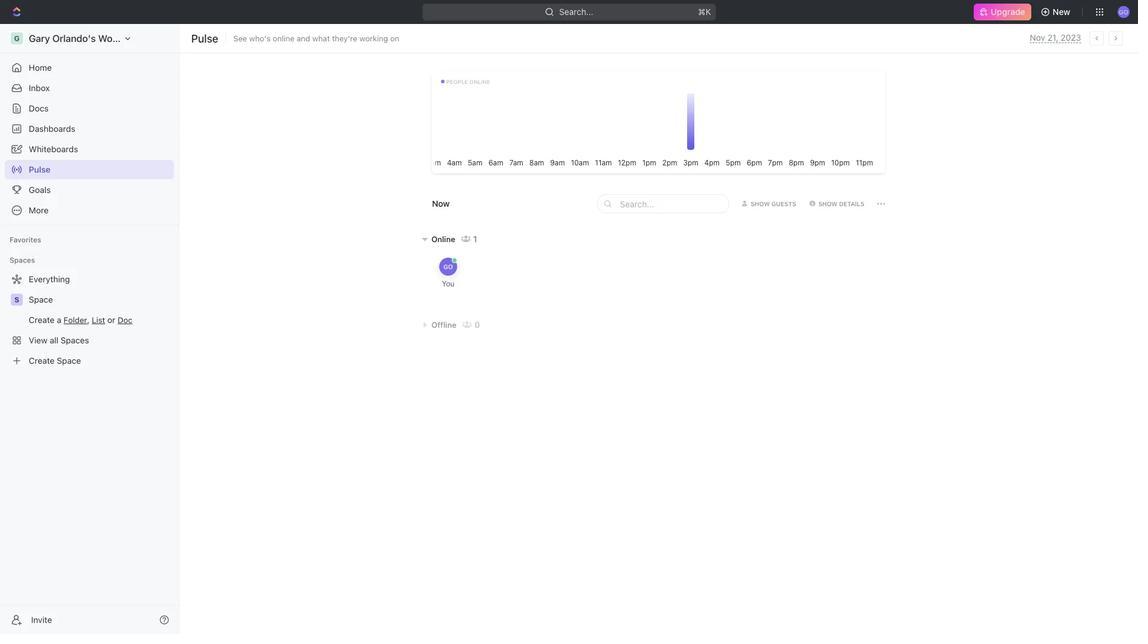 Task type: locate. For each thing, give the bounding box(es) containing it.
space
[[29, 295, 53, 305], [57, 356, 81, 366]]

⌘k
[[698, 7, 711, 17]]

spaces down favorites button
[[10, 256, 35, 265]]

whiteboards link
[[5, 140, 174, 159]]

7pm
[[768, 158, 783, 167]]

space down 'everything'
[[29, 295, 53, 305]]

g
[[14, 34, 20, 43]]

spaces
[[10, 256, 35, 265], [61, 336, 89, 346]]

create space
[[29, 356, 81, 366]]

show
[[751, 201, 770, 208], [819, 201, 838, 208]]

11pm
[[856, 158, 873, 167]]

2 create from the top
[[29, 356, 55, 366]]

you
[[442, 280, 455, 288]]

1 create from the top
[[29, 315, 55, 325]]

people
[[447, 79, 468, 85]]

go button
[[1115, 2, 1134, 22]]

1 horizontal spatial online
[[470, 79, 490, 85]]

whiteboards
[[29, 144, 78, 154]]

see who's online and what they're working on
[[233, 34, 399, 43]]

1 vertical spatial pulse
[[29, 165, 51, 175]]

list button
[[92, 316, 105, 325]]

show left details
[[819, 201, 838, 208]]

tree containing everything
[[5, 270, 174, 371]]

pulse up goals
[[29, 165, 51, 175]]

nov
[[1030, 33, 1046, 43]]

3pm
[[683, 158, 698, 167]]

show for show guests
[[751, 201, 770, 208]]

nov 21, 2023 button
[[1030, 33, 1082, 43]]

0 horizontal spatial space
[[29, 295, 53, 305]]

1 horizontal spatial show
[[819, 201, 838, 208]]

space, , element
[[11, 294, 23, 306]]

view all spaces link
[[5, 331, 172, 350]]

pulse left see
[[191, 32, 218, 45]]

all
[[50, 336, 58, 346]]

5pm
[[726, 158, 741, 167]]

1 vertical spatial go
[[444, 263, 453, 270]]

10am
[[571, 158, 589, 167]]

9am
[[550, 158, 565, 167]]

0 horizontal spatial online
[[273, 34, 295, 43]]

doc
[[118, 316, 133, 325]]

docs link
[[5, 99, 174, 118]]

12pm
[[618, 158, 636, 167]]

details
[[840, 201, 865, 208]]

0 horizontal spatial show
[[751, 201, 770, 208]]

pulse
[[191, 32, 218, 45], [29, 165, 51, 175]]

invite
[[31, 615, 52, 625]]

nov 21, 2023
[[1030, 33, 1082, 43]]

list
[[92, 316, 105, 325]]

pulse link
[[5, 160, 174, 179]]

1
[[473, 234, 477, 244]]

1 vertical spatial create
[[29, 356, 55, 366]]

0 horizontal spatial go
[[444, 263, 453, 270]]

1 vertical spatial space
[[57, 356, 81, 366]]

4am
[[447, 158, 462, 167]]

8pm
[[789, 158, 804, 167]]

more
[[29, 205, 49, 215]]

create inside 'link'
[[29, 356, 55, 366]]

online left and
[[273, 34, 295, 43]]

docs
[[29, 103, 49, 113]]

upgrade link
[[974, 4, 1032, 20]]

online right people
[[470, 79, 490, 85]]

online
[[273, 34, 295, 43], [470, 79, 490, 85]]

create down view
[[29, 356, 55, 366]]

0 vertical spatial online
[[273, 34, 295, 43]]

0 horizontal spatial pulse
[[29, 165, 51, 175]]

everything
[[29, 274, 70, 284]]

folder button
[[64, 316, 87, 325]]

0 vertical spatial go
[[1119, 8, 1129, 15]]

space down "view all spaces" at the left of page
[[57, 356, 81, 366]]

1 show from the left
[[751, 201, 770, 208]]

search...
[[559, 7, 594, 17]]

1 horizontal spatial spaces
[[61, 336, 89, 346]]

space link
[[29, 290, 172, 310]]

9pm
[[810, 158, 825, 167]]

0 vertical spatial create
[[29, 315, 55, 325]]

1 horizontal spatial go
[[1119, 8, 1129, 15]]

0 vertical spatial pulse
[[191, 32, 218, 45]]

create
[[29, 315, 55, 325], [29, 356, 55, 366]]

0 vertical spatial spaces
[[10, 256, 35, 265]]

show left the guests
[[751, 201, 770, 208]]

create left a
[[29, 315, 55, 325]]

view all spaces
[[29, 336, 89, 346]]

tree
[[5, 270, 174, 371]]

2 show from the left
[[819, 201, 838, 208]]

go
[[1119, 8, 1129, 15], [444, 263, 453, 270]]

1 horizontal spatial space
[[57, 356, 81, 366]]

0 horizontal spatial spaces
[[10, 256, 35, 265]]

home link
[[5, 58, 174, 77]]

or
[[107, 315, 115, 325]]

more button
[[5, 201, 174, 220]]

view
[[29, 336, 47, 346]]

space inside 'link'
[[57, 356, 81, 366]]

spaces down the folder button
[[61, 336, 89, 346]]



Task type: vqa. For each thing, say whether or not it's contained in the screenshot.
pizza slice icon at the left bottom
no



Task type: describe. For each thing, give the bounding box(es) containing it.
4pm
[[704, 158, 720, 167]]

inbox link
[[5, 79, 174, 98]]

gary orlando's workspace
[[29, 33, 148, 44]]

create for create a folder , list or doc
[[29, 315, 55, 325]]

show for show details
[[819, 201, 838, 208]]

folder
[[64, 316, 87, 325]]

goals link
[[5, 181, 174, 200]]

Search... text field
[[620, 195, 725, 213]]

show guests
[[751, 201, 796, 208]]

1pm
[[642, 158, 656, 167]]

dashboards
[[29, 124, 75, 134]]

on
[[390, 34, 399, 43]]

favorites
[[10, 236, 41, 244]]

and
[[297, 34, 310, 43]]

5am
[[468, 158, 482, 167]]

8am
[[529, 158, 544, 167]]

orlando's
[[52, 33, 96, 44]]

gary
[[29, 33, 50, 44]]

goals
[[29, 185, 51, 195]]

gary orlando's workspace, , element
[[11, 32, 23, 44]]

,
[[87, 315, 90, 325]]

tree inside sidebar navigation
[[5, 270, 174, 371]]

0 vertical spatial space
[[29, 295, 53, 305]]

sidebar navigation
[[0, 24, 182, 635]]

3am
[[426, 158, 441, 167]]

10pm
[[831, 158, 850, 167]]

working
[[360, 34, 388, 43]]

2pm
[[662, 158, 677, 167]]

dashboards link
[[5, 119, 174, 139]]

online
[[432, 235, 455, 244]]

what
[[312, 34, 330, 43]]

create space link
[[5, 352, 172, 371]]

new
[[1053, 7, 1071, 17]]

4am 5am 6am 7am 8am 9am 10am 11am 12pm 1pm 2pm
[[447, 158, 677, 167]]

new button
[[1036, 2, 1078, 22]]

s
[[14, 296, 19, 304]]

see
[[233, 34, 247, 43]]

6am
[[488, 158, 503, 167]]

favorites button
[[5, 233, 46, 247]]

show details
[[819, 201, 865, 208]]

a
[[57, 315, 61, 325]]

create a folder , list or doc
[[29, 315, 133, 325]]

pulse inside 'link'
[[29, 165, 51, 175]]

who's
[[249, 34, 271, 43]]

4pm 5pm 6pm 7pm 8pm 9pm 10pm 11pm
[[704, 158, 873, 167]]

inbox
[[29, 83, 50, 93]]

21,
[[1048, 33, 1059, 43]]

home
[[29, 63, 52, 73]]

upgrade
[[991, 7, 1026, 17]]

people online
[[447, 79, 490, 85]]

everything link
[[5, 270, 172, 289]]

6pm
[[747, 158, 762, 167]]

0
[[475, 320, 480, 330]]

doc button
[[118, 316, 133, 325]]

offline
[[432, 321, 457, 330]]

they're
[[332, 34, 357, 43]]

workspace
[[98, 33, 148, 44]]

1 vertical spatial online
[[470, 79, 490, 85]]

1 horizontal spatial pulse
[[191, 32, 218, 45]]

go inside dropdown button
[[1119, 8, 1129, 15]]

11am
[[595, 158, 612, 167]]

guests
[[772, 201, 796, 208]]

1 vertical spatial spaces
[[61, 336, 89, 346]]

7am
[[509, 158, 523, 167]]

2023
[[1061, 33, 1082, 43]]

create for create space
[[29, 356, 55, 366]]

now
[[432, 199, 450, 209]]



